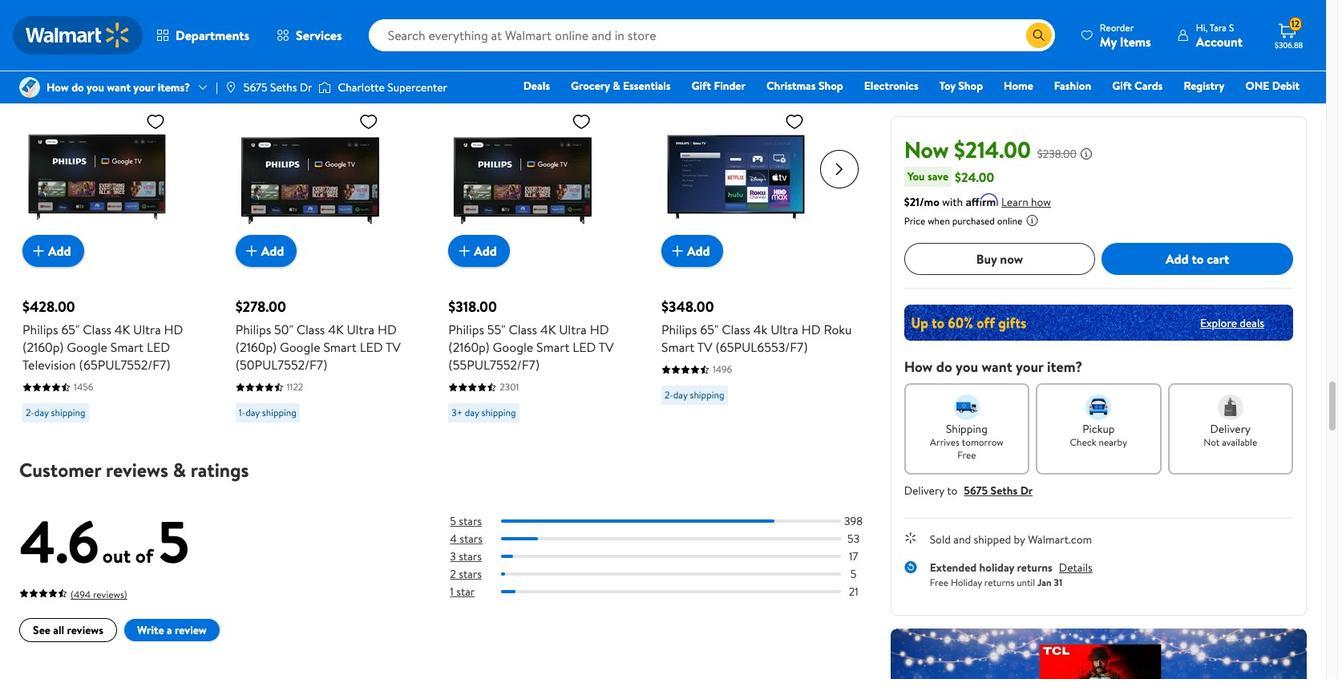 Task type: vqa. For each thing, say whether or not it's contained in the screenshot.
Request
no



Task type: locate. For each thing, give the bounding box(es) containing it.
4 class from the left
[[722, 321, 751, 339]]

rated
[[69, 25, 106, 47]]

class right 55"
[[509, 321, 537, 339]]

add button up $348.00
[[662, 235, 723, 267]]

0 horizontal spatial shop
[[819, 78, 844, 94]]

3 smart from the left
[[537, 339, 570, 356]]

tv
[[386, 339, 401, 356], [599, 339, 614, 356], [698, 339, 713, 356]]

smart down $348.00
[[662, 339, 695, 356]]

extended
[[930, 560, 977, 576]]

add up $318.00 at the top of page
[[474, 242, 497, 260]]

stars right 4
[[460, 531, 483, 547]]

1 vertical spatial of
[[135, 542, 153, 570]]

0 vertical spatial your
[[133, 79, 155, 95]]

1 vertical spatial free
[[930, 575, 949, 589]]

philips 50" class 4k ultra hd (2160p) google smart led tv (50pul7552/f7) image
[[236, 105, 385, 254]]

dr up the by
[[1021, 483, 1033, 499]]

2-day shipping for $428.00
[[26, 406, 85, 420]]

3 google from the left
[[493, 339, 534, 356]]

2 product group from the left
[[236, 73, 426, 429]]

1 4k from the left
[[115, 321, 130, 339]]

add button up $278.00
[[236, 235, 297, 267]]

2 add button from the left
[[236, 235, 297, 267]]

1 vertical spatial 2-
[[26, 406, 34, 420]]

how up the arrives
[[904, 357, 933, 377]]

1 horizontal spatial free
[[958, 448, 977, 462]]

add button for $348.00
[[662, 235, 723, 267]]

2 65" from the left
[[700, 321, 719, 339]]

1 horizontal spatial add to cart image
[[455, 242, 474, 261]]

your left items? on the top left of the page
[[133, 79, 155, 95]]

philips inside $428.00 philips 65" class 4k ultra hd (2160p) google smart led television (65pul7552/f7)
[[22, 321, 58, 339]]

0 horizontal spatial and
[[118, 48, 135, 64]]

registry
[[1184, 78, 1225, 94]]

by
[[1014, 532, 1026, 548]]

2 add to cart image from the left
[[455, 242, 474, 261]]

3 philips from the left
[[449, 321, 484, 339]]

add button up $318.00 at the top of page
[[449, 235, 510, 267]]

stars up 4 stars at the left bottom
[[459, 513, 482, 530]]

0 vertical spatial want
[[107, 79, 131, 95]]

class left 4k
[[722, 321, 751, 339]]

add for $278.00
[[261, 242, 284, 260]]

you for how do you want your item?
[[956, 357, 979, 377]]

3 tv from the left
[[698, 339, 713, 356]]

see
[[33, 623, 51, 639]]

highly
[[19, 25, 65, 47]]

1 vertical spatial delivery
[[904, 483, 945, 499]]

add to cart image up $428.00
[[29, 242, 48, 261]]

google inside $428.00 philips 65" class 4k ultra hd (2160p) google smart led television (65pul7552/f7)
[[67, 339, 107, 356]]

philips for $318.00
[[449, 321, 484, 339]]

reviews right customer
[[106, 457, 168, 484]]

add up $278.00
[[261, 242, 284, 260]]

shipping down 1122
[[262, 406, 297, 420]]

free down shipping
[[958, 448, 977, 462]]

philips down $318.00 at the top of page
[[449, 321, 484, 339]]

star right "on"
[[66, 48, 84, 64]]

how
[[47, 79, 69, 95], [904, 357, 933, 377]]

departments
[[176, 26, 250, 44]]

intent image for pickup image
[[1086, 395, 1112, 420]]

2 hd from the left
[[378, 321, 397, 339]]

class for $318.00
[[509, 321, 537, 339]]

$21/mo with
[[904, 194, 963, 210]]

stars right 2
[[459, 567, 482, 583]]

add up $348.00
[[687, 242, 710, 260]]

65" down $428.00
[[61, 321, 80, 339]]

1 add to cart image from the left
[[242, 242, 261, 261]]

1 horizontal spatial dr
[[1021, 483, 1033, 499]]

how
[[1031, 194, 1052, 210]]

buy now button
[[904, 243, 1096, 275]]

walmart image
[[26, 22, 130, 48]]

0 horizontal spatial want
[[107, 79, 131, 95]]

ultra up (65pul7552/f7)
[[133, 321, 161, 339]]

add to favorites list, philips 65" class 4k ultra hd roku smart tv (65pul6553/f7) image
[[785, 112, 804, 132]]

$24.00
[[955, 168, 995, 186]]

philips inside '$348.00 philips 65" class 4k ultra hd roku smart tv (65pul6553/f7)'
[[662, 321, 697, 339]]

5 right out
[[158, 501, 189, 582]]

|
[[216, 79, 218, 95]]

4 product group from the left
[[662, 73, 852, 429]]

star inside highly rated based on star rating and number of customer ratings
[[66, 48, 84, 64]]

1 class from the left
[[83, 321, 111, 339]]

1 horizontal spatial want
[[982, 357, 1013, 377]]

reviews right all
[[67, 623, 104, 639]]

1 gift from the left
[[692, 78, 711, 94]]

4 smart from the left
[[662, 339, 695, 356]]

3 led from the left
[[573, 339, 596, 356]]

4 add button from the left
[[662, 235, 723, 267]]

ultra inside $278.00 philips 50" class 4k ultra hd (2160p) google smart led tv (50pul7552/f7)
[[347, 321, 375, 339]]

add to favorites list, philips 50" class 4k ultra hd (2160p) google smart led tv (50pul7552/f7) image
[[359, 112, 378, 132]]

my
[[1100, 32, 1117, 50]]

ultra for $348.00
[[771, 321, 799, 339]]

5 for 5 stars
[[450, 513, 456, 530]]

and right rating
[[118, 48, 135, 64]]

smart inside $318.00 philips 55" class 4k ultra hd (2160p) google smart led tv (55pul7552/f7)
[[537, 339, 570, 356]]

2 class from the left
[[297, 321, 325, 339]]

1 vertical spatial to
[[947, 483, 958, 499]]

1 progress bar from the top
[[502, 520, 841, 523]]

4 progress bar from the top
[[502, 573, 841, 576]]

4k for $318.00
[[541, 321, 556, 339]]

add to cart image up $348.00
[[668, 242, 687, 261]]

0 vertical spatial delivery
[[1211, 421, 1251, 437]]

ultra right 4k
[[771, 321, 799, 339]]

2 ultra from the left
[[347, 321, 375, 339]]

5 down 17 on the right
[[851, 567, 857, 583]]

2- for $348.00
[[665, 388, 674, 402]]

ratings down 1-
[[191, 457, 249, 484]]

0 vertical spatial star
[[66, 48, 84, 64]]

3 ultra from the left
[[559, 321, 587, 339]]

deals
[[1240, 315, 1265, 331]]

delivery for not
[[1211, 421, 1251, 437]]

shipping for $278.00
[[262, 406, 297, 420]]

0 vertical spatial &
[[613, 78, 621, 94]]

gift inside gift cards 'link'
[[1113, 78, 1132, 94]]

day for $278.00
[[246, 406, 260, 420]]

(2160p) inside $318.00 philips 55" class 4k ultra hd (2160p) google smart led tv (55pul7552/f7)
[[449, 339, 490, 356]]

seths up 'sold and shipped by walmart.com'
[[991, 483, 1018, 499]]

0 horizontal spatial gift
[[692, 78, 711, 94]]

gift inside gift finder link
[[692, 78, 711, 94]]

(2160p)
[[22, 339, 64, 356], [236, 339, 277, 356], [449, 339, 490, 356]]

smart inside $278.00 philips 50" class 4k ultra hd (2160p) google smart led tv (50pul7552/f7)
[[324, 339, 357, 356]]

1 horizontal spatial 65"
[[700, 321, 719, 339]]

(2160p) inside $428.00 philips 65" class 4k ultra hd (2160p) google smart led television (65pul7552/f7)
[[22, 339, 64, 356]]

2 progress bar from the top
[[502, 538, 841, 541]]

tv inside '$348.00 philips 65" class 4k ultra hd roku smart tv (65pul6553/f7)'
[[698, 339, 713, 356]]

1 vertical spatial how
[[904, 357, 933, 377]]

4 philips from the left
[[662, 321, 697, 339]]

returns left "31"
[[1017, 560, 1053, 576]]

add to cart image up $318.00 at the top of page
[[455, 242, 474, 261]]

0 horizontal spatial (2160p)
[[22, 339, 64, 356]]

0 horizontal spatial  image
[[19, 77, 40, 98]]

your for items?
[[133, 79, 155, 95]]

class inside $278.00 philips 50" class 4k ultra hd (2160p) google smart led tv (50pul7552/f7)
[[297, 321, 325, 339]]

product group containing $318.00
[[449, 73, 639, 429]]

2
[[450, 567, 456, 583]]

2 google from the left
[[280, 339, 320, 356]]

0 vertical spatial how
[[47, 79, 69, 95]]

on
[[51, 48, 63, 64]]

1 horizontal spatial 5
[[450, 513, 456, 530]]

4k inside $278.00 philips 50" class 4k ultra hd (2160p) google smart led tv (50pul7552/f7)
[[328, 321, 344, 339]]

0 vertical spatial you
[[87, 79, 104, 95]]

0 horizontal spatial to
[[947, 483, 958, 499]]

gift left cards
[[1113, 78, 1132, 94]]

delivery down intent image for delivery
[[1211, 421, 1251, 437]]

do
[[72, 79, 84, 95], [937, 357, 953, 377]]

2 horizontal spatial 4k
[[541, 321, 556, 339]]

1 horizontal spatial delivery
[[1211, 421, 1251, 437]]

1 horizontal spatial (2160p)
[[236, 339, 277, 356]]

to inside button
[[1192, 250, 1204, 268]]

class up (65pul7552/f7)
[[83, 321, 111, 339]]

next slide for highly rated list image
[[820, 150, 859, 189]]

how down "on"
[[47, 79, 69, 95]]

hi, tara s account
[[1196, 20, 1243, 50]]

hd inside $318.00 philips 55" class 4k ultra hd (2160p) google smart led tv (55pul7552/f7)
[[590, 321, 609, 339]]

and
[[118, 48, 135, 64], [954, 532, 971, 548]]

with
[[943, 194, 963, 210]]

add to cart image
[[29, 242, 48, 261], [455, 242, 474, 261]]

0 horizontal spatial how
[[47, 79, 69, 95]]

shop right christmas
[[819, 78, 844, 94]]

2 add to cart image from the left
[[668, 242, 687, 261]]

star right 1
[[457, 584, 475, 600]]

philips inside $278.00 philips 50" class 4k ultra hd (2160p) google smart led tv (50pul7552/f7)
[[236, 321, 271, 339]]

2 tv from the left
[[599, 339, 614, 356]]

0 horizontal spatial 2-
[[26, 406, 34, 420]]

0 vertical spatial reviews
[[106, 457, 168, 484]]

out
[[103, 542, 131, 570]]

2 horizontal spatial 5
[[851, 567, 857, 583]]

2 horizontal spatial (2160p)
[[449, 339, 490, 356]]

0 horizontal spatial 2-day shipping
[[26, 406, 85, 420]]

ratings up 5675 seths dr
[[240, 48, 273, 64]]

0 horizontal spatial of
[[135, 542, 153, 570]]

philips down $428.00
[[22, 321, 58, 339]]

3 hd from the left
[[590, 321, 609, 339]]

smart right "television"
[[110, 339, 144, 356]]

smart inside '$348.00 philips 65" class 4k ultra hd roku smart tv (65pul6553/f7)'
[[662, 339, 695, 356]]

3 4k from the left
[[541, 321, 556, 339]]

1 horizontal spatial your
[[1016, 357, 1044, 377]]

shipping down 1496
[[690, 388, 725, 402]]

progress bar
[[502, 520, 841, 523], [502, 538, 841, 541], [502, 555, 841, 559], [502, 573, 841, 576], [502, 591, 841, 594]]

1 horizontal spatial shop
[[959, 78, 983, 94]]

5675 right |
[[244, 79, 268, 95]]

2- for $428.00
[[26, 406, 34, 420]]

1 shop from the left
[[819, 78, 844, 94]]

1 smart from the left
[[110, 339, 144, 356]]

65" inside '$348.00 philips 65" class 4k ultra hd roku smart tv (65pul6553/f7)'
[[700, 321, 719, 339]]

led inside $428.00 philips 65" class 4k ultra hd (2160p) google smart led television (65pul7552/f7)
[[147, 339, 170, 356]]

$214.00
[[955, 134, 1031, 165]]

ultra for $318.00
[[559, 321, 587, 339]]

your left item?
[[1016, 357, 1044, 377]]

2 4k from the left
[[328, 321, 344, 339]]

class for $428.00
[[83, 321, 111, 339]]

home
[[1004, 78, 1034, 94]]

0 vertical spatial and
[[118, 48, 135, 64]]

0 horizontal spatial do
[[72, 79, 84, 95]]

0 horizontal spatial 4k
[[115, 321, 130, 339]]

2 smart from the left
[[324, 339, 357, 356]]

1 horizontal spatial to
[[1192, 250, 1204, 268]]

4k inside $428.00 philips 65" class 4k ultra hd (2160p) google smart led television (65pul7552/f7)
[[115, 321, 130, 339]]

class right 50"
[[297, 321, 325, 339]]

0 horizontal spatial star
[[66, 48, 84, 64]]

1 ultra from the left
[[133, 321, 161, 339]]

buy
[[977, 250, 997, 268]]

0 vertical spatial seths
[[270, 79, 297, 95]]

add left cart
[[1166, 250, 1189, 268]]

grocery
[[571, 78, 610, 94]]

 image
[[319, 79, 332, 95]]

4k inside $318.00 philips 55" class 4k ultra hd (2160p) google smart led tv (55pul7552/f7)
[[541, 321, 556, 339]]

number
[[138, 48, 176, 64]]

3 progress bar from the top
[[502, 555, 841, 559]]

delivery not available
[[1204, 421, 1258, 449]]

and right sold
[[954, 532, 971, 548]]

(2160p) for $318.00
[[449, 339, 490, 356]]

led inside $278.00 philips 50" class 4k ultra hd (2160p) google smart led tv (50pul7552/f7)
[[360, 339, 383, 356]]

0 horizontal spatial delivery
[[904, 483, 945, 499]]

grocery & essentials
[[571, 78, 671, 94]]

google up 2301
[[493, 339, 534, 356]]

3+
[[452, 406, 463, 420]]

progress bar for 5
[[502, 573, 841, 576]]

1 horizontal spatial of
[[178, 48, 189, 64]]

toy shop
[[940, 78, 983, 94]]

want left item?
[[982, 357, 1013, 377]]

2 philips from the left
[[236, 321, 271, 339]]

of right number
[[178, 48, 189, 64]]

dr down the services dropdown button
[[300, 79, 312, 95]]

you up intent image for shipping on the right of the page
[[956, 357, 979, 377]]

1 hd from the left
[[164, 321, 183, 339]]

google up 1122
[[280, 339, 320, 356]]

shipping down 2301
[[482, 406, 516, 420]]

add to favorites list, philips 55" class 4k ultra hd (2160p) google smart led tv (55pul7552/f7) image
[[572, 112, 591, 132]]

do for how do you want your items?
[[72, 79, 84, 95]]

shipping for $318.00
[[482, 406, 516, 420]]

1 horizontal spatial reviews
[[106, 457, 168, 484]]

legal information image
[[1026, 214, 1039, 227]]

(2160p) down $318.00 at the top of page
[[449, 339, 490, 356]]

1 add to cart image from the left
[[29, 242, 48, 261]]

ultra right 50"
[[347, 321, 375, 339]]

up to sixty percent off deals. shop now. image
[[904, 305, 1294, 341]]

0 vertical spatial do
[[72, 79, 84, 95]]

0 horizontal spatial google
[[67, 339, 107, 356]]

ultra right 55"
[[559, 321, 587, 339]]

write
[[137, 623, 164, 639]]

tv inside $278.00 philips 50" class 4k ultra hd (2160p) google smart led tv (50pul7552/f7)
[[386, 339, 401, 356]]

want down rating
[[107, 79, 131, 95]]

rating
[[87, 48, 115, 64]]

0 horizontal spatial led
[[147, 339, 170, 356]]

add button up $428.00
[[22, 235, 84, 267]]

ratings inside highly rated based on star rating and number of customer ratings
[[240, 48, 273, 64]]

1 horizontal spatial you
[[956, 357, 979, 377]]

1 vertical spatial reviews
[[67, 623, 104, 639]]

1 horizontal spatial how
[[904, 357, 933, 377]]

led inside $318.00 philips 55" class 4k ultra hd (2160p) google smart led tv (55pul7552/f7)
[[573, 339, 596, 356]]

tv inside $318.00 philips 55" class 4k ultra hd (2160p) google smart led tv (55pul7552/f7)
[[599, 339, 614, 356]]

4k right 50"
[[328, 321, 344, 339]]

you for how do you want your items?
[[87, 79, 104, 95]]

3+ day shipping
[[452, 406, 516, 420]]

0 vertical spatial 2-day shipping
[[665, 388, 725, 402]]

1 philips from the left
[[22, 321, 58, 339]]

you
[[908, 168, 925, 184]]

product group containing $348.00
[[662, 73, 852, 429]]

0 horizontal spatial free
[[930, 575, 949, 589]]

$348.00
[[662, 297, 714, 317]]

1 vertical spatial and
[[954, 532, 971, 548]]

0 horizontal spatial you
[[87, 79, 104, 95]]

affirm image
[[967, 193, 999, 206]]

add to cart image up $278.00
[[242, 242, 261, 261]]

hd
[[164, 321, 183, 339], [378, 321, 397, 339], [590, 321, 609, 339], [802, 321, 821, 339]]

philips for $428.00
[[22, 321, 58, 339]]

led for $428.00
[[147, 339, 170, 356]]

(2160p) inside $278.00 philips 50" class 4k ultra hd (2160p) google smart led tv (50pul7552/f7)
[[236, 339, 277, 356]]

delivery up sold
[[904, 483, 945, 499]]

class inside $428.00 philips 65" class 4k ultra hd (2160p) google smart led television (65pul7552/f7)
[[83, 321, 111, 339]]

4k right 55"
[[541, 321, 556, 339]]

philips for $348.00
[[662, 321, 697, 339]]

want for item?
[[982, 357, 1013, 377]]

free
[[958, 448, 977, 462], [930, 575, 949, 589]]

to left 5675 seths dr button
[[947, 483, 958, 499]]

hd inside '$348.00 philips 65" class 4k ultra hd roku smart tv (65pul6553/f7)'
[[802, 321, 821, 339]]

google for $428.00
[[67, 339, 107, 356]]

1 vertical spatial you
[[956, 357, 979, 377]]

delivery inside the delivery not available
[[1211, 421, 1251, 437]]

philips inside $318.00 philips 55" class 4k ultra hd (2160p) google smart led tv (55pul7552/f7)
[[449, 321, 484, 339]]

shop for toy shop
[[959, 78, 983, 94]]

1 horizontal spatial  image
[[224, 81, 237, 94]]

1 product group from the left
[[22, 73, 213, 429]]

google up 1456
[[67, 339, 107, 356]]

4 hd from the left
[[802, 321, 821, 339]]

gift right best
[[692, 78, 711, 94]]

1 vertical spatial dr
[[1021, 483, 1033, 499]]

do down rated
[[72, 79, 84, 95]]

0 horizontal spatial tv
[[386, 339, 401, 356]]

0 horizontal spatial 5
[[158, 501, 189, 582]]

one debit walmart+
[[1246, 78, 1300, 116]]

jan
[[1038, 575, 1052, 589]]

1 vertical spatial want
[[982, 357, 1013, 377]]

4 ultra from the left
[[771, 321, 799, 339]]

4.6 out of 5
[[19, 501, 189, 582]]

shop right toy
[[959, 78, 983, 94]]

returns left until
[[985, 575, 1015, 589]]

tara
[[1210, 20, 1227, 34]]

all
[[53, 623, 64, 639]]

day for $348.00
[[674, 388, 688, 402]]

class inside '$348.00 philips 65" class 4k ultra hd roku smart tv (65pul6553/f7)'
[[722, 321, 751, 339]]

add to cart image
[[242, 242, 261, 261], [668, 242, 687, 261]]

television
[[22, 356, 76, 374]]

led for $318.00
[[573, 339, 596, 356]]

do for how do you want your item?
[[937, 357, 953, 377]]

christmas shop
[[767, 78, 844, 94]]

1 horizontal spatial 2-day shipping
[[665, 388, 725, 402]]

$318.00
[[449, 297, 497, 317]]

1 add button from the left
[[22, 235, 84, 267]]

3 class from the left
[[509, 321, 537, 339]]

you down rating
[[87, 79, 104, 95]]

 image right |
[[224, 81, 237, 94]]

hd inside $428.00 philips 65" class 4k ultra hd (2160p) google smart led television (65pul7552/f7)
[[164, 321, 183, 339]]

1 horizontal spatial do
[[937, 357, 953, 377]]

2 horizontal spatial led
[[573, 339, 596, 356]]

 image
[[19, 77, 40, 98], [224, 81, 237, 94]]

0 vertical spatial free
[[958, 448, 977, 462]]

0 horizontal spatial seths
[[270, 79, 297, 95]]

philips down $278.00
[[236, 321, 271, 339]]

5675 down 'tomorrow'
[[964, 483, 988, 499]]

of
[[178, 48, 189, 64], [135, 542, 153, 570]]

1 horizontal spatial add to cart image
[[668, 242, 687, 261]]

0 horizontal spatial 65"
[[61, 321, 80, 339]]

12
[[1292, 17, 1300, 31]]

free left holiday
[[930, 575, 949, 589]]

gift for gift finder
[[692, 78, 711, 94]]

3 (2160p) from the left
[[449, 339, 490, 356]]

1 horizontal spatial led
[[360, 339, 383, 356]]

0 horizontal spatial add to cart image
[[242, 242, 261, 261]]

philips down $348.00
[[662, 321, 697, 339]]

and inside highly rated based on star rating and number of customer ratings
[[118, 48, 135, 64]]

shipping for $428.00
[[51, 406, 85, 420]]

1 led from the left
[[147, 339, 170, 356]]

1 horizontal spatial tv
[[599, 339, 614, 356]]

finder
[[714, 78, 746, 94]]

learn
[[1002, 194, 1029, 210]]

0 vertical spatial to
[[1192, 250, 1204, 268]]

walmart+
[[1252, 100, 1300, 116]]

your for item?
[[1016, 357, 1044, 377]]

2 shop from the left
[[959, 78, 983, 94]]

5 progress bar from the top
[[502, 591, 841, 594]]

items?
[[158, 79, 190, 95]]

4
[[450, 531, 457, 547]]

learn more about strikethrough prices image
[[1080, 148, 1093, 160]]

1 horizontal spatial seths
[[991, 483, 1018, 499]]

 image for 5675
[[224, 81, 237, 94]]

1-
[[239, 406, 246, 420]]

tv for $278.00
[[386, 339, 401, 356]]

1 tv from the left
[[386, 339, 401, 356]]

2-day shipping down 1496
[[665, 388, 725, 402]]

google inside $278.00 philips 50" class 4k ultra hd (2160p) google smart led tv (50pul7552/f7)
[[280, 339, 320, 356]]

0 vertical spatial 2-
[[665, 388, 674, 402]]

2 led from the left
[[360, 339, 383, 356]]

1 horizontal spatial 4k
[[328, 321, 344, 339]]

smart right 50"
[[324, 339, 357, 356]]

(65pul6553/f7)
[[716, 339, 808, 356]]

led for $278.00
[[360, 339, 383, 356]]

add to cart
[[1166, 250, 1230, 268]]

2-day shipping for $348.00
[[665, 388, 725, 402]]

now
[[904, 134, 949, 165]]

ultra inside '$348.00 philips 65" class 4k ultra hd roku smart tv (65pul6553/f7)'
[[771, 321, 799, 339]]

0 vertical spatial dr
[[300, 79, 312, 95]]

gift cards link
[[1105, 77, 1170, 95]]

to left cart
[[1192, 250, 1204, 268]]

shipping arrives tomorrow free
[[930, 421, 1004, 462]]

intent image for delivery image
[[1218, 395, 1244, 420]]

1 google from the left
[[67, 339, 107, 356]]

class inside $318.00 philips 55" class 4k ultra hd (2160p) google smart led tv (55pul7552/f7)
[[509, 321, 537, 339]]

1 horizontal spatial google
[[280, 339, 320, 356]]

1 vertical spatial star
[[457, 584, 475, 600]]

google for $278.00
[[280, 339, 320, 356]]

add button for $278.00
[[236, 235, 297, 267]]

google inside $318.00 philips 55" class 4k ultra hd (2160p) google smart led tv (55pul7552/f7)
[[493, 339, 534, 356]]

progress bar for 21
[[502, 591, 841, 594]]

0 horizontal spatial add to cart image
[[29, 242, 48, 261]]

(2160p) down $278.00
[[236, 339, 277, 356]]

arrives
[[930, 436, 960, 449]]

shipping down 1456
[[51, 406, 85, 420]]

one
[[1246, 78, 1270, 94]]

2 (2160p) from the left
[[236, 339, 277, 356]]

product group
[[22, 73, 213, 429], [236, 73, 426, 429], [449, 73, 639, 429], [662, 73, 852, 429]]

stars right 3
[[459, 549, 482, 565]]

add up $428.00
[[48, 242, 71, 260]]

5 up 4
[[450, 513, 456, 530]]

smart right 55"
[[537, 339, 570, 356]]

0 vertical spatial of
[[178, 48, 189, 64]]

ultra inside $318.00 philips 55" class 4k ultra hd (2160p) google smart led tv (55pul7552/f7)
[[559, 321, 587, 339]]

gift finder link
[[685, 77, 753, 95]]

hd inside $278.00 philips 50" class 4k ultra hd (2160p) google smart led tv (50pul7552/f7)
[[378, 321, 397, 339]]

2-day shipping down 1456
[[26, 406, 85, 420]]

christmas
[[767, 78, 816, 94]]

4k up (65pul7552/f7)
[[115, 321, 130, 339]]

 image down based
[[19, 77, 40, 98]]

3 add button from the left
[[449, 235, 510, 267]]

write a review
[[137, 623, 207, 639]]

0 vertical spatial 5675
[[244, 79, 268, 95]]

(55pul7552/f7)
[[449, 356, 540, 374]]

customer reviews & ratings
[[19, 457, 249, 484]]

1 vertical spatial your
[[1016, 357, 1044, 377]]

1 vertical spatial 2-day shipping
[[26, 406, 85, 420]]

walmart.com
[[1028, 532, 1092, 548]]

2 gift from the left
[[1113, 78, 1132, 94]]

smart inside $428.00 philips 65" class 4k ultra hd (2160p) google smart led television (65pul7552/f7)
[[110, 339, 144, 356]]

do up shipping
[[937, 357, 953, 377]]

philips 65" class 4k ultra hd (2160p) google smart led television (65pul7552/f7) image
[[22, 105, 172, 254]]

hd for $278.00
[[378, 321, 397, 339]]

of right out
[[135, 542, 153, 570]]

1 horizontal spatial &
[[613, 78, 621, 94]]

0 horizontal spatial &
[[173, 457, 186, 484]]

1 (2160p) from the left
[[22, 339, 64, 356]]

(2160p) down $428.00
[[22, 339, 64, 356]]

ultra inside $428.00 philips 65" class 4k ultra hd (2160p) google smart led television (65pul7552/f7)
[[133, 321, 161, 339]]

3 product group from the left
[[449, 73, 639, 429]]

1 65" from the left
[[61, 321, 80, 339]]

65" down $348.00
[[700, 321, 719, 339]]

smart for $428.00
[[110, 339, 144, 356]]

1 vertical spatial 5675
[[964, 483, 988, 499]]

free inside 'extended holiday returns details free holiday returns until jan 31'
[[930, 575, 949, 589]]

1 horizontal spatial 2-
[[665, 388, 674, 402]]

1 vertical spatial seths
[[991, 483, 1018, 499]]

0 vertical spatial ratings
[[240, 48, 273, 64]]

seths down the services dropdown button
[[270, 79, 297, 95]]

delivery
[[1211, 421, 1251, 437], [904, 483, 945, 499]]

class for $278.00
[[297, 321, 325, 339]]

65" inside $428.00 philips 65" class 4k ultra hd (2160p) google smart led television (65pul7552/f7)
[[61, 321, 80, 339]]

grocery & essentials link
[[564, 77, 678, 95]]

add button for $318.00
[[449, 235, 510, 267]]

best
[[668, 82, 687, 96]]

53
[[848, 531, 860, 547]]



Task type: describe. For each thing, give the bounding box(es) containing it.
now
[[1000, 250, 1024, 268]]

of inside 4.6 out of 5
[[135, 542, 153, 570]]

hd for $428.00
[[164, 321, 183, 339]]

check
[[1070, 436, 1097, 449]]

4k for $428.00
[[115, 321, 130, 339]]

add to cart image for $348.00
[[668, 242, 687, 261]]

gift for gift cards
[[1113, 78, 1132, 94]]

(2160p) for $278.00
[[236, 339, 277, 356]]

4k
[[754, 321, 768, 339]]

1496
[[713, 363, 733, 376]]

customer
[[19, 457, 101, 484]]

add to cart image for $428.00
[[29, 242, 48, 261]]

shipping for $348.00
[[690, 388, 725, 402]]

0 horizontal spatial 5675
[[244, 79, 268, 95]]

1 vertical spatial &
[[173, 457, 186, 484]]

progress bar for 17
[[502, 555, 841, 559]]

home link
[[997, 77, 1041, 95]]

day for $318.00
[[465, 406, 479, 420]]

stars for 3 stars
[[459, 549, 482, 565]]

gift cards
[[1113, 78, 1163, 94]]

stars for 2 stars
[[459, 567, 482, 583]]

search icon image
[[1033, 29, 1046, 42]]

customer
[[191, 48, 237, 64]]

to for add
[[1192, 250, 1204, 268]]

price
[[904, 214, 926, 228]]

5 for 5
[[851, 567, 857, 583]]

product group containing $428.00
[[22, 73, 213, 429]]

1 vertical spatial ratings
[[191, 457, 249, 484]]

charlotte supercenter
[[338, 79, 448, 95]]

1 horizontal spatial 5675
[[964, 483, 988, 499]]

(494 reviews) link
[[19, 585, 127, 603]]

reviews)
[[93, 588, 127, 602]]

roku
[[824, 321, 852, 339]]

Search search field
[[369, 19, 1055, 51]]

ultra for $428.00
[[133, 321, 161, 339]]

available
[[1223, 436, 1258, 449]]

purchased
[[953, 214, 995, 228]]

cards
[[1135, 78, 1163, 94]]

(494
[[71, 588, 91, 602]]

intent image for shipping image
[[954, 395, 980, 420]]

cart
[[1207, 250, 1230, 268]]

65" for $348.00
[[700, 321, 719, 339]]

tv for $318.00
[[599, 339, 614, 356]]

toy shop link
[[933, 77, 991, 95]]

debit
[[1273, 78, 1300, 94]]

add button for $428.00
[[22, 235, 84, 267]]

walmart+ link
[[1245, 99, 1307, 117]]

online
[[998, 214, 1023, 228]]

gift finder
[[692, 78, 746, 94]]

explore deals
[[1201, 315, 1265, 331]]

of inside highly rated based on star rating and number of customer ratings
[[178, 48, 189, 64]]

add for $428.00
[[48, 242, 71, 260]]

$238.00
[[1038, 146, 1077, 162]]

class for $348.00
[[722, 321, 751, 339]]

item?
[[1047, 357, 1083, 377]]

add to cart image for $278.00
[[242, 242, 261, 261]]

philips 65" class 4k ultra hd roku smart tv (65pul6553/f7) image
[[662, 105, 811, 254]]

buy now
[[977, 250, 1024, 268]]

0 horizontal spatial dr
[[300, 79, 312, 95]]

hd for $318.00
[[590, 321, 609, 339]]

0 horizontal spatial reviews
[[67, 623, 104, 639]]

philips for $278.00
[[236, 321, 271, 339]]

toy
[[940, 78, 956, 94]]

smart for $318.00
[[537, 339, 570, 356]]

65" for $428.00
[[61, 321, 80, 339]]

add to cart image for $318.00
[[455, 242, 474, 261]]

31
[[1054, 575, 1063, 589]]

learn how button
[[1002, 194, 1052, 211]]

deals link
[[516, 77, 557, 95]]

s
[[1229, 20, 1235, 34]]

delivery to 5675 seths dr
[[904, 483, 1033, 499]]

google for $318.00
[[493, 339, 534, 356]]

not
[[1204, 436, 1220, 449]]

(494 reviews)
[[71, 588, 127, 602]]

holiday
[[951, 575, 982, 589]]

1 horizontal spatial and
[[954, 532, 971, 548]]

shop for christmas shop
[[819, 78, 844, 94]]

account
[[1196, 32, 1243, 50]]

add to cart button
[[1102, 243, 1294, 275]]

services button
[[263, 16, 356, 55]]

seller
[[689, 82, 711, 96]]

3 stars
[[450, 549, 482, 565]]

price when purchased online
[[904, 214, 1023, 228]]

explore
[[1201, 315, 1238, 331]]

stars for 5 stars
[[459, 513, 482, 530]]

based
[[19, 48, 48, 64]]

delivery for to
[[904, 483, 945, 499]]

items
[[1120, 32, 1152, 50]]

5675 seths dr
[[244, 79, 312, 95]]

ultra for $278.00
[[347, 321, 375, 339]]

free inside shipping arrives tomorrow free
[[958, 448, 977, 462]]

nearby
[[1099, 436, 1128, 449]]

how for how do you want your item?
[[904, 357, 933, 377]]

add inside button
[[1166, 250, 1189, 268]]

you save $24.00
[[908, 168, 995, 186]]

21
[[849, 584, 859, 600]]

shipped
[[974, 532, 1012, 548]]

 image for how
[[19, 77, 40, 98]]

Walmart Site-Wide search field
[[369, 19, 1055, 51]]

$278.00 philips 50" class 4k ultra hd (2160p) google smart led tv (50pul7552/f7)
[[236, 297, 401, 374]]

1456
[[74, 380, 93, 394]]

want for items?
[[107, 79, 131, 95]]

add to favorites list, philips 65" class 4k ultra hd (2160p) google smart led television (65pul7552/f7) image
[[146, 112, 165, 132]]

add for $348.00
[[687, 242, 710, 260]]

1 horizontal spatial star
[[457, 584, 475, 600]]

deals
[[523, 78, 550, 94]]

progress bar for 53
[[502, 538, 841, 541]]

christmas shop link
[[759, 77, 851, 95]]

$278.00
[[236, 297, 286, 317]]

essentials
[[623, 78, 671, 94]]

day for $428.00
[[34, 406, 49, 420]]

hd for $348.00
[[802, 321, 821, 339]]

how for how do you want your items?
[[47, 79, 69, 95]]

sold
[[930, 532, 951, 548]]

review
[[175, 623, 207, 639]]

1 horizontal spatial returns
[[1017, 560, 1053, 576]]

when
[[928, 214, 950, 228]]

departments button
[[143, 16, 263, 55]]

holiday
[[980, 560, 1015, 576]]

best seller
[[668, 82, 711, 96]]

3
[[450, 549, 456, 565]]

progress bar for 398
[[502, 520, 841, 523]]

0 horizontal spatial returns
[[985, 575, 1015, 589]]

now $214.00
[[904, 134, 1031, 165]]

electronics link
[[857, 77, 926, 95]]

how do you want your item?
[[904, 357, 1083, 377]]

fashion
[[1055, 78, 1092, 94]]

see all reviews
[[33, 623, 104, 639]]

to for delivery
[[947, 483, 958, 499]]

$348.00 philips 65" class 4k ultra hd roku smart tv (65pul6553/f7)
[[662, 297, 852, 356]]

4k for $278.00
[[328, 321, 344, 339]]

reorder my items
[[1100, 20, 1152, 50]]

50"
[[274, 321, 293, 339]]

smart for $278.00
[[324, 339, 357, 356]]

write a review link
[[124, 619, 220, 643]]

product group containing $278.00
[[236, 73, 426, 429]]

stars for 4 stars
[[460, 531, 483, 547]]

(2160p) for $428.00
[[22, 339, 64, 356]]

add for $318.00
[[474, 242, 497, 260]]

extended holiday returns details free holiday returns until jan 31
[[930, 560, 1093, 589]]

philips 55" class 4k ultra hd (2160p) google smart led tv (55pul7552/f7) image
[[449, 105, 598, 254]]

(65pul7552/f7)
[[79, 356, 171, 374]]

1
[[450, 584, 454, 600]]

pickup check nearby
[[1070, 421, 1128, 449]]



